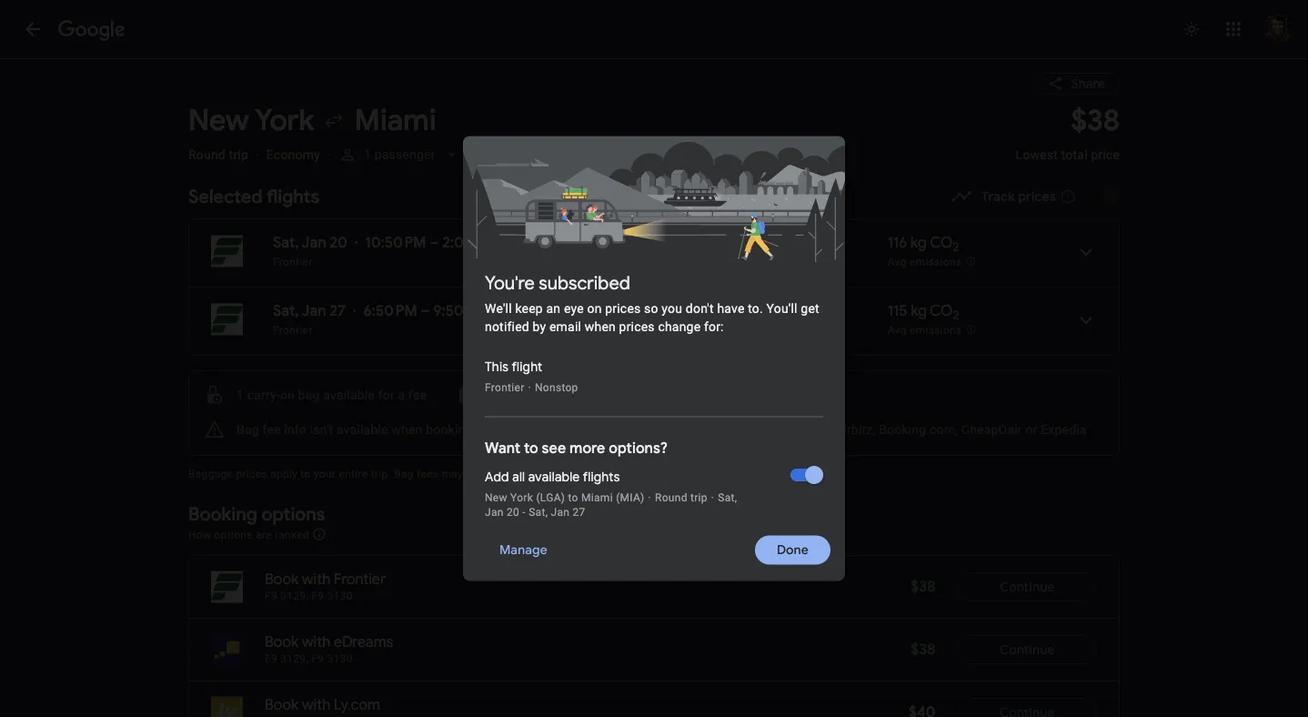 Task type: describe. For each thing, give the bounding box(es) containing it.
27 inside 'sat, jan 20 - sat, jan 27'
[[573, 506, 586, 518]]

this
[[485, 359, 509, 375]]

booking
[[426, 422, 473, 437]]

airport.
[[549, 468, 586, 481]]

0 horizontal spatial fee
[[263, 422, 281, 437]]

Arrival time: 9:50 PM. text field
[[433, 302, 487, 320]]

co for 115 kg co
[[931, 302, 953, 320]]

new york
[[188, 101, 315, 139]]

1 horizontal spatial trip
[[691, 491, 708, 504]]

with for frontier
[[302, 570, 331, 589]]

have
[[718, 301, 745, 316]]

 image right economy
[[328, 147, 331, 162]]

kg for 115
[[911, 302, 927, 320]]

2:09 am
[[442, 233, 497, 252]]

economy
[[267, 147, 320, 162]]

total
[[1062, 147, 1088, 162]]

1 for 1 carry-on bag available for a fee
[[237, 387, 244, 402]]

2 for 116 kg co
[[953, 239, 960, 255]]

20 for sat, jan 20 - sat, jan 27
[[507, 506, 520, 518]]

0 vertical spatial miami
[[355, 101, 437, 139]]

2 for 115 kg co
[[953, 307, 960, 323]]

change
[[658, 319, 701, 335]]

emissions for 116 kg co
[[910, 255, 962, 268]]

38 US dollars text field
[[911, 640, 936, 659]]

booking options
[[188, 502, 325, 526]]

(lga)
[[536, 491, 565, 504]]

york for new york
[[255, 101, 315, 139]]

jan down the new york (lga) to miami (mia)
[[551, 506, 570, 518]]

we'll
[[485, 301, 512, 316]]

avg emissions for 115
[[888, 324, 962, 336]]

prices left learn more about tracked prices 'image'
[[1019, 188, 1057, 205]]

(mia)
[[616, 491, 645, 504]]

6:50 pm
[[364, 302, 417, 320]]

kiwi.com,
[[666, 422, 723, 437]]

subscribed
[[539, 272, 631, 295]]

$38 inside the $38 lowest total price
[[1072, 101, 1120, 139]]

$38 for frontier
[[911, 578, 936, 596]]

continue button for book with frontier
[[958, 573, 1098, 602]]

flight
[[512, 359, 543, 375]]

nonstop for –
[[711, 302, 768, 320]]

0 vertical spatial flights
[[267, 185, 320, 208]]

may
[[442, 468, 463, 481]]

2 horizontal spatial fee
[[673, 387, 691, 402]]

– inside 3 hr mia – lga
[[564, 324, 572, 337]]

you'll
[[767, 301, 798, 316]]

f9 up book with ly.com
[[312, 653, 324, 665]]

38 US dollars text field
[[911, 578, 936, 596]]

baggage
[[188, 468, 233, 481]]

bag fee info isn't available when booking with edreams, ly.com, trip.com, kiwi.com, gotogate, bravofly, orbitz, booking.com, cheapoair or expedia
[[237, 422, 1087, 437]]

New York to Miami and back text field
[[188, 101, 994, 139]]

want to see more options?
[[485, 439, 668, 457]]

1 horizontal spatial bag
[[563, 387, 584, 402]]

booking
[[188, 502, 258, 526]]

bravofly,
[[786, 422, 835, 437]]

3 for 3 hr
[[544, 302, 552, 320]]

20 for sat, jan 20
[[330, 233, 348, 252]]

to.
[[748, 301, 764, 316]]

departing flight on saturday, january 20. leaves laguardia airport at 10:50 pm on saturday, january 20 and arrives at miami international airport at 2:09 am on sunday, january 21. element
[[273, 233, 506, 252]]

checked
[[511, 387, 559, 402]]

you
[[662, 301, 683, 316]]

+1
[[497, 233, 506, 245]]

sat, for sat, jan 20
[[273, 233, 299, 252]]

go back image
[[22, 18, 44, 40]]

passenger
[[375, 147, 435, 162]]

selected flights
[[188, 185, 320, 208]]

selected
[[188, 185, 263, 208]]

share button
[[1037, 73, 1120, 95]]

more
[[570, 439, 606, 457]]

available up (lga)
[[529, 469, 580, 486]]

9:50 pm
[[433, 302, 487, 320]]

be
[[466, 468, 479, 481]]

so
[[645, 301, 659, 316]]

$38 lowest total price
[[1016, 101, 1120, 162]]

1st checked bag available for a fee
[[489, 387, 691, 402]]

email
[[550, 319, 582, 335]]

3129, for book with edreams
[[281, 653, 309, 665]]

edreams,
[[504, 422, 559, 437]]

hr for mia
[[555, 302, 569, 320]]

3130 for edreams
[[327, 653, 353, 665]]

116 kg co 2
[[888, 233, 960, 255]]

1 vertical spatial bag
[[394, 468, 414, 481]]

flight numbers f9 3129, f9 3130 text field for edreams
[[265, 653, 353, 665]]

book with edreams f9 3129, f9 3130
[[265, 633, 394, 665]]

price
[[1092, 147, 1120, 162]]

lowest
[[1016, 147, 1059, 162]]

available right isn't
[[337, 422, 388, 437]]

Arrival time: 2:09 AM on  Sunday, January 21. text field
[[442, 233, 506, 252]]

hr for 19
[[555, 233, 569, 252]]

1 horizontal spatial round
[[655, 491, 688, 504]]

this flight
[[485, 359, 543, 375]]

1 horizontal spatial round trip
[[655, 491, 708, 504]]

book with ly.com
[[265, 696, 381, 715]]

on inside you're subscribed we'll keep an eye on prices so you don't have to. you'll get notified by email when prices change for:
[[588, 301, 602, 316]]

115
[[888, 302, 908, 320]]

flight numbers f9 3129, f9 3130 text field for frontier
[[265, 590, 353, 603]]

115 kg co 2
[[888, 302, 960, 323]]

sat, jan 27
[[273, 302, 346, 320]]

3 hr 19 min lga
[[544, 233, 614, 269]]

expedia
[[1041, 422, 1087, 437]]

3 hr mia – lga
[[544, 302, 593, 337]]

3129, for book with frontier
[[281, 590, 309, 603]]

options for how
[[214, 528, 253, 541]]

at
[[517, 468, 527, 481]]

1 passenger button
[[331, 138, 468, 171]]

1 for 1 passenger
[[364, 147, 371, 162]]

1 for from the left
[[378, 387, 395, 402]]

edreams
[[334, 633, 394, 652]]

mia
[[544, 324, 564, 337]]

the
[[530, 468, 546, 481]]

an
[[547, 301, 561, 316]]

none text field containing $38
[[1016, 101, 1120, 178]]

you're subscribed we'll keep an eye on prices so you don't have to. you'll get notified by email when prices change for:
[[485, 272, 820, 335]]

prices down so at the top of the page
[[619, 319, 655, 335]]

info
[[284, 422, 307, 437]]

sat, for sat, jan 20 - sat, jan 27
[[718, 491, 738, 504]]

available up isn't
[[323, 387, 375, 402]]

higher
[[482, 468, 514, 481]]

ranked
[[275, 528, 309, 541]]

with for ly.com
[[302, 696, 331, 715]]

for:
[[704, 319, 724, 335]]

new york (lga) to miami (mia)
[[485, 491, 645, 504]]

done button
[[755, 528, 831, 572]]

frontier down sat, jan 20
[[273, 256, 313, 269]]

get
[[801, 301, 820, 316]]

apply
[[270, 468, 298, 481]]

baggage prices apply to your entire trip.  bag fees may be higher at the airport. frontier bag policy
[[188, 468, 684, 481]]

trip.
[[371, 468, 391, 481]]

isn't
[[310, 422, 333, 437]]

3 for 3 hr 19 min
[[544, 233, 552, 252]]

1st
[[489, 387, 507, 402]]



Task type: locate. For each thing, give the bounding box(es) containing it.
round trip up selected
[[188, 147, 248, 162]]

Flight numbers F9 3129, F9 3130 text field
[[265, 590, 353, 603], [265, 653, 353, 665]]

book for book with edreams
[[265, 633, 299, 652]]

0 vertical spatial emissions
[[910, 255, 962, 268]]

0 horizontal spatial options
[[214, 528, 253, 541]]

1 continue from the top
[[1000, 579, 1055, 595]]

0 vertical spatial 1
[[364, 147, 371, 162]]

to down edreams,
[[524, 439, 539, 457]]

with inside book with frontier f9 3129, f9 3130
[[302, 570, 331, 589]]

continue for edreams
[[1000, 642, 1055, 658]]

how
[[188, 528, 211, 541]]

1 avg emissions from the top
[[888, 255, 962, 268]]

lga inside 3 hr mia – lga
[[572, 324, 593, 337]]

1 horizontal spatial to
[[524, 439, 539, 457]]

main content containing new york
[[188, 58, 1120, 717]]

f9 up book with edreams f9 3129, f9 3130
[[312, 590, 324, 603]]

fee left 'info'
[[263, 422, 281, 437]]

0 vertical spatial new
[[188, 101, 249, 139]]

book inside book with frontier f9 3129, f9 3130
[[265, 570, 299, 589]]

continue button for book with edreams
[[958, 635, 1098, 664]]

2 vertical spatial –
[[564, 324, 572, 337]]

0 vertical spatial nonstop flight. element
[[711, 233, 768, 255]]

1 vertical spatial miami
[[582, 491, 613, 504]]

options down booking
[[214, 528, 253, 541]]

1 vertical spatial avg
[[888, 324, 907, 336]]

on right 'eye'
[[588, 301, 602, 316]]

trip down kiwi.com,
[[691, 491, 708, 504]]

nonstop
[[711, 233, 768, 252], [711, 302, 768, 320], [535, 381, 579, 394]]

1 left carry-
[[237, 387, 244, 402]]

1 3129, from the top
[[281, 590, 309, 603]]

to for new york (lga) to miami (mia)
[[568, 491, 579, 504]]

options up ranked
[[262, 502, 325, 526]]

2 2 from the top
[[953, 307, 960, 323]]

-
[[523, 506, 526, 518]]

list containing sat, jan 20
[[189, 219, 1120, 355]]

or
[[1026, 422, 1038, 437]]

book down book with frontier f9 3129, f9 3130
[[265, 633, 299, 652]]

1 vertical spatial 20
[[507, 506, 520, 518]]

frontier up 'sat, jan 20 - sat, jan 27'
[[589, 468, 629, 481]]

round trip
[[188, 147, 248, 162], [655, 491, 708, 504]]

– right departure time: 6:50 pm. text field
[[421, 302, 430, 320]]

emissions down 116 kg co 2
[[910, 255, 962, 268]]

0 vertical spatial round trip
[[188, 147, 248, 162]]

1 horizontal spatial for
[[643, 387, 659, 402]]

total duration 3 hr. element
[[544, 302, 711, 323]]

new for new york (lga) to miami (mia)
[[485, 491, 508, 504]]

1 horizontal spatial 1
[[364, 147, 371, 162]]

0 horizontal spatial to
[[301, 468, 311, 481]]

kg inside 116 kg co 2
[[911, 233, 927, 252]]

1 horizontal spatial fee
[[409, 387, 427, 402]]

0 vertical spatial to
[[524, 439, 539, 457]]

don't
[[686, 301, 714, 316]]

bag up (mia)
[[632, 468, 651, 481]]

avg emissions for 116
[[888, 255, 962, 268]]

$38 up price
[[1072, 101, 1120, 139]]

sat, for sat, jan 27
[[273, 302, 299, 320]]

1 passenger
[[364, 147, 435, 162]]

1 avg from the top
[[888, 255, 907, 268]]

2 3130 from the top
[[327, 653, 353, 665]]

3 inside 3 hr 19 min lga
[[544, 233, 552, 252]]

jan for sat, jan 20
[[302, 233, 326, 252]]

10:50 pm
[[365, 233, 427, 252]]

see
[[542, 439, 566, 457]]

3129, inside book with frontier f9 3129, f9 3130
[[281, 590, 309, 603]]

round inside main content
[[188, 147, 226, 162]]

options for booking
[[262, 502, 325, 526]]

6:50 pm – 9:50 pm
[[364, 302, 487, 320]]

0 vertical spatial flight numbers f9 3129, f9 3130 text field
[[265, 590, 353, 603]]

bag up ly.com,
[[563, 387, 584, 402]]

0 horizontal spatial miami
[[355, 101, 437, 139]]

miami up 1 passenger
[[355, 101, 437, 139]]

1 vertical spatial trip
[[691, 491, 708, 504]]

 image for sat, jan 20
[[355, 234, 358, 252]]

with up want
[[476, 422, 501, 437]]

lga for 3 hr
[[572, 324, 593, 337]]

with down learn more about booking options element
[[302, 570, 331, 589]]

york for new york (lga) to miami (mia)
[[511, 491, 533, 504]]

avg down 115
[[888, 324, 907, 336]]

1 vertical spatial round
[[655, 491, 688, 504]]

2 inside 116 kg co 2
[[953, 239, 960, 255]]

0 horizontal spatial for
[[378, 387, 395, 402]]

jan for sat, jan 27
[[302, 302, 326, 320]]

book
[[265, 570, 299, 589], [265, 633, 299, 652], [265, 696, 299, 715]]

2 3129, from the top
[[281, 653, 309, 665]]

for up bag fee info isn't available when booking with edreams, ly.com, trip.com, kiwi.com, gotogate, bravofly, orbitz, booking.com, cheapoair or expedia
[[643, 387, 659, 402]]

flight numbers f9 3129, f9 3130 text field up book with edreams f9 3129, f9 3130
[[265, 590, 353, 603]]

2 vertical spatial $38
[[911, 640, 936, 659]]

2 vertical spatial nonstop
[[535, 381, 579, 394]]

policy
[[654, 468, 684, 481]]

0 vertical spatial york
[[255, 101, 315, 139]]

1 vertical spatial york
[[511, 491, 533, 504]]

1 horizontal spatial when
[[585, 319, 616, 335]]

116
[[888, 233, 908, 252]]

0 horizontal spatial lga
[[544, 256, 565, 269]]

flight numbers f9 3129, f9 3130 text field up book with ly.com
[[265, 653, 353, 665]]

27
[[330, 302, 346, 320], [573, 506, 586, 518]]

kg inside 115 kg co 2
[[911, 302, 927, 320]]

round down 'policy'
[[655, 491, 688, 504]]

 image inside departing flight on saturday, january 20. leaves laguardia airport at 10:50 pm on saturday, january 20 and arrives at miami international airport at 2:09 am on sunday, january 21. element
[[355, 234, 358, 252]]

1 vertical spatial flights
[[583, 469, 620, 486]]

new up selected
[[188, 101, 249, 139]]

book with frontier f9 3129, f9 3130
[[265, 570, 386, 603]]

2 book from the top
[[265, 633, 299, 652]]

0 vertical spatial lga
[[544, 256, 565, 269]]

0 vertical spatial 3
[[544, 233, 552, 252]]

track prices
[[982, 188, 1057, 205]]

1 vertical spatial continue button
[[958, 635, 1098, 664]]

co right the 116
[[930, 233, 953, 252]]

0 horizontal spatial 27
[[330, 302, 346, 320]]

1 horizontal spatial york
[[511, 491, 533, 504]]

3129, inside book with edreams f9 3129, f9 3130
[[281, 653, 309, 665]]

ly.com
[[334, 696, 381, 715]]

1 vertical spatial kg
[[911, 302, 927, 320]]

bag
[[298, 387, 320, 402], [563, 387, 584, 402], [632, 468, 651, 481]]

1 vertical spatial hr
[[555, 302, 569, 320]]

10:50 pm – 2:09 am +1
[[365, 233, 506, 252]]

0 vertical spatial book
[[265, 570, 299, 589]]

1 vertical spatial on
[[280, 387, 295, 402]]

27 down the new york (lga) to miami (mia)
[[573, 506, 586, 518]]

0 vertical spatial bag
[[237, 422, 259, 437]]

hr inside 3 hr mia – lga
[[555, 302, 569, 320]]

1 nonstop flight. element from the top
[[711, 233, 768, 255]]

20 left 10:50 pm
[[330, 233, 348, 252]]

– for 10:50 pm
[[430, 233, 439, 252]]

track
[[982, 188, 1016, 205]]

 image
[[712, 491, 715, 504]]

lga for 3 hr 19 min
[[544, 256, 565, 269]]

2
[[953, 239, 960, 255], [953, 307, 960, 323]]

40 US dollars text field
[[909, 703, 936, 717]]

0 vertical spatial continue
[[1000, 579, 1055, 595]]

learn more about booking options image
[[312, 527, 327, 542]]

want
[[485, 439, 521, 457]]

lga up subscribed on the left of the page
[[544, 256, 565, 269]]

book for book with frontier
[[265, 570, 299, 589]]

nonstop flight. element
[[711, 233, 768, 255], [711, 302, 768, 323]]

avg down the 116
[[888, 255, 907, 268]]

jan for sat, jan 20 - sat, jan 27
[[485, 506, 504, 518]]

3130 inside book with frontier f9 3129, f9 3130
[[327, 590, 353, 603]]

manage
[[500, 542, 548, 558]]

1 vertical spatial options
[[214, 528, 253, 541]]

lga inside 3 hr 19 min lga
[[544, 256, 565, 269]]

hr up mia
[[555, 302, 569, 320]]

prices left so at the top of the page
[[606, 301, 641, 316]]

when inside you're subscribed we'll keep an eye on prices so you don't have to. you'll get notified by email when prices change for:
[[585, 319, 616, 335]]

–
[[430, 233, 439, 252], [421, 302, 430, 320], [564, 324, 572, 337]]

kg
[[911, 233, 927, 252], [911, 302, 927, 320]]

co right 115
[[931, 302, 953, 320]]

book down ranked
[[265, 570, 299, 589]]

notified
[[485, 319, 530, 335]]

$38 for edreams
[[911, 640, 936, 659]]

hr
[[555, 233, 569, 252], [555, 302, 569, 320]]

0 horizontal spatial on
[[280, 387, 295, 402]]

0 vertical spatial round
[[188, 147, 226, 162]]

2 vertical spatial book
[[265, 696, 299, 715]]

sat, jan 20 - sat, jan 27
[[485, 491, 738, 518]]

1 horizontal spatial flights
[[583, 469, 620, 486]]

add all available flights
[[485, 469, 620, 486]]

– left 2:09 am
[[430, 233, 439, 252]]

2 horizontal spatial bag
[[632, 468, 651, 481]]

2 3 from the top
[[544, 302, 552, 320]]

emissions down 115 kg co 2
[[910, 324, 962, 336]]

Departure time: 6:50 PM. text field
[[364, 302, 417, 320]]

2 right the 116
[[953, 239, 960, 255]]

miami left (mia)
[[582, 491, 613, 504]]

2 for from the left
[[643, 387, 659, 402]]

new down add
[[485, 491, 508, 504]]

prices left the apply
[[236, 468, 267, 481]]

1 horizontal spatial options
[[262, 502, 325, 526]]

kg for 116
[[911, 233, 927, 252]]

0 horizontal spatial trip
[[229, 147, 248, 162]]

on up 'info'
[[280, 387, 295, 402]]

jan left -
[[485, 506, 504, 518]]

continue for frontier
[[1000, 579, 1055, 595]]

2 horizontal spatial to
[[568, 491, 579, 504]]

frontier down sat, jan 27 at the left of the page
[[273, 324, 313, 337]]

3129, up book with ly.com
[[281, 653, 309, 665]]

1 3130 from the top
[[327, 590, 353, 603]]

avg for 115 kg co
[[888, 324, 907, 336]]

 image
[[256, 147, 259, 162], [328, 147, 331, 162], [355, 234, 358, 252], [649, 491, 652, 504]]

1 book from the top
[[265, 570, 299, 589]]

learn more about tracked prices image
[[1060, 188, 1077, 205]]

nonstop flight. element for –
[[711, 302, 768, 323]]

jan up sat, jan 27 at the left of the page
[[302, 233, 326, 252]]

bag
[[237, 422, 259, 437], [394, 468, 414, 481]]

1 horizontal spatial miami
[[582, 491, 613, 504]]

2 continue button from the top
[[958, 635, 1098, 664]]

for up trip. at left
[[378, 387, 395, 402]]

1 vertical spatial 27
[[573, 506, 586, 518]]

to right (lga)
[[568, 491, 579, 504]]

1 kg from the top
[[911, 233, 927, 252]]

1 vertical spatial nonstop
[[711, 302, 768, 320]]

1 carry-on bag available for a fee
[[237, 387, 427, 402]]

miami
[[355, 101, 437, 139], [582, 491, 613, 504]]

cheapoair
[[962, 422, 1023, 437]]

1 2 from the top
[[953, 239, 960, 255]]

fee up booking
[[409, 387, 427, 402]]

co
[[930, 233, 953, 252], [931, 302, 953, 320]]

0 vertical spatial options
[[262, 502, 325, 526]]

done
[[777, 542, 809, 558]]

list
[[189, 219, 1120, 355]]

eye
[[564, 301, 584, 316]]

2 inside 115 kg co 2
[[953, 307, 960, 323]]

frontier inside book with frontier f9 3129, f9 3130
[[334, 570, 386, 589]]

0 horizontal spatial 1
[[237, 387, 244, 402]]

avg emissions
[[888, 255, 962, 268], [888, 324, 962, 336]]

available up trip.com,
[[588, 387, 639, 402]]

1 vertical spatial to
[[301, 468, 311, 481]]

0 horizontal spatial bag
[[237, 422, 259, 437]]

york up -
[[511, 491, 533, 504]]

2 continue from the top
[[1000, 642, 1055, 658]]

1 inside popup button
[[364, 147, 371, 162]]

38 us dollars element
[[1072, 101, 1120, 139]]

1 vertical spatial co
[[931, 302, 953, 320]]

0 vertical spatial kg
[[911, 233, 927, 252]]

3130 up "edreams"
[[327, 590, 353, 603]]

3 inside 3 hr mia – lga
[[544, 302, 552, 320]]

$38 up 40 us dollars text box at the bottom
[[911, 640, 936, 659]]

$38 up $38 text box
[[911, 578, 936, 596]]

with left "edreams"
[[302, 633, 331, 652]]

gotogate,
[[726, 422, 783, 437]]

for
[[378, 387, 395, 402], [643, 387, 659, 402]]

0 vertical spatial trip
[[229, 147, 248, 162]]

frontier down 'this'
[[485, 381, 525, 394]]

bag right trip. at left
[[394, 468, 414, 481]]

0 horizontal spatial when
[[392, 422, 423, 437]]

when
[[585, 319, 616, 335], [392, 422, 423, 437]]

1 horizontal spatial 20
[[507, 506, 520, 518]]

carry-
[[247, 387, 280, 402]]

1 horizontal spatial bag
[[394, 468, 414, 481]]

3130 inside book with edreams f9 3129, f9 3130
[[327, 653, 353, 665]]

0 horizontal spatial 20
[[330, 233, 348, 252]]

1 left "passenger"
[[364, 147, 371, 162]]

3130
[[327, 590, 353, 603], [327, 653, 353, 665]]

avg emissions down 116 kg co 2
[[888, 255, 962, 268]]

2 co from the top
[[931, 302, 953, 320]]

20 inside list
[[330, 233, 348, 252]]

1 3 from the top
[[544, 233, 552, 252]]

2 avg from the top
[[888, 324, 907, 336]]

2 avg emissions from the top
[[888, 324, 962, 336]]

3 book from the top
[[265, 696, 299, 715]]

 image for round trip
[[256, 147, 259, 162]]

booking.com,
[[879, 422, 959, 437]]

your
[[314, 468, 336, 481]]

2 emissions from the top
[[910, 324, 962, 336]]

round
[[188, 147, 226, 162], [655, 491, 688, 504]]

0 vertical spatial avg emissions
[[888, 255, 962, 268]]

nonstop flight. element for min
[[711, 233, 768, 255]]

book up flight numbers f9 3129, f9 3130 text field
[[265, 696, 299, 715]]

Flight numbers F9 3129, F9 3130 text field
[[265, 715, 353, 717]]

sat, jan 20
[[273, 233, 348, 252]]

19
[[572, 233, 586, 252]]

bag down carry-
[[237, 422, 259, 437]]

1 vertical spatial 3130
[[327, 653, 353, 665]]

0 vertical spatial when
[[585, 319, 616, 335]]

keep
[[516, 301, 543, 316]]

entire
[[339, 468, 368, 481]]

20
[[330, 233, 348, 252], [507, 506, 520, 518]]

round trip down 'policy'
[[655, 491, 708, 504]]

0 vertical spatial 27
[[330, 302, 346, 320]]

to
[[524, 439, 539, 457], [301, 468, 311, 481], [568, 491, 579, 504]]

Departure time: 10:50 PM. text field
[[365, 233, 427, 252]]

new for new york
[[188, 101, 249, 139]]

bag up isn't
[[298, 387, 320, 402]]

2 a from the left
[[663, 387, 670, 402]]

0 vertical spatial 2
[[953, 239, 960, 255]]

hr left 19
[[555, 233, 569, 252]]

0 vertical spatial 3130
[[327, 590, 353, 603]]

sat, down gotogate,
[[718, 491, 738, 504]]

1 vertical spatial flight numbers f9 3129, f9 3130 text field
[[265, 653, 353, 665]]

nonstop for min
[[711, 233, 768, 252]]

book inside book with edreams f9 3129, f9 3130
[[265, 633, 299, 652]]

1 vertical spatial round trip
[[655, 491, 708, 504]]

kg right 115
[[911, 302, 927, 320]]

all
[[513, 469, 525, 486]]

27 left 6:50 pm
[[330, 302, 346, 320]]

a down departure time: 6:50 pm. text field
[[398, 387, 405, 402]]

1 horizontal spatial on
[[588, 301, 602, 316]]

to for baggage prices apply to your entire trip.  bag fees may be higher at the airport. frontier bag policy
[[301, 468, 311, 481]]

2 right 115
[[953, 307, 960, 323]]

f9 up flight numbers f9 3129, f9 3130 text field
[[265, 653, 278, 665]]

20 inside 'sat, jan 20 - sat, jan 27'
[[507, 506, 520, 518]]

1 vertical spatial when
[[392, 422, 423, 437]]

learn more about booking options element
[[312, 524, 327, 544]]

2 kg from the top
[[911, 302, 927, 320]]

 image left 10:50 pm
[[355, 234, 358, 252]]

round up selected
[[188, 147, 226, 162]]

co inside 116 kg co 2
[[930, 233, 953, 252]]

total duration 3 hr 19 min. element
[[544, 233, 711, 255]]

1 vertical spatial avg emissions
[[888, 324, 962, 336]]

new
[[188, 101, 249, 139], [485, 491, 508, 504]]

– for 6:50 pm
[[421, 302, 430, 320]]

1 vertical spatial nonstop flight. element
[[711, 302, 768, 323]]

0 vertical spatial 20
[[330, 233, 348, 252]]

sat, right -
[[529, 506, 548, 518]]

when right email
[[585, 319, 616, 335]]

sat, down selected flights
[[273, 233, 299, 252]]

to left your
[[301, 468, 311, 481]]

avg for 116 kg co
[[888, 255, 907, 268]]

main content
[[188, 58, 1120, 717]]

with for edreams
[[302, 633, 331, 652]]

0 vertical spatial continue button
[[958, 573, 1098, 602]]

ly.com,
[[562, 422, 606, 437]]

f9 down are
[[265, 590, 278, 603]]

1 vertical spatial $38
[[911, 578, 936, 596]]

fee
[[409, 387, 427, 402], [673, 387, 691, 402], [263, 422, 281, 437]]

1 vertical spatial emissions
[[910, 324, 962, 336]]

1 vertical spatial new
[[485, 491, 508, 504]]

2 flight numbers f9 3129, f9 3130 text field from the top
[[265, 653, 353, 665]]

when left booking
[[392, 422, 423, 437]]

by
[[533, 319, 546, 335]]

frontier bag policy link
[[589, 468, 684, 481]]

fees
[[417, 468, 439, 481]]

1 co from the top
[[930, 233, 953, 252]]

continue
[[1000, 579, 1055, 595], [1000, 642, 1055, 658]]

1 horizontal spatial lga
[[572, 324, 593, 337]]

 image for new york (lga) to miami (mia)
[[649, 491, 652, 504]]

kg right the 116
[[911, 233, 927, 252]]

1 vertical spatial continue
[[1000, 642, 1055, 658]]

0 vertical spatial –
[[430, 233, 439, 252]]

1 flight numbers f9 3129, f9 3130 text field from the top
[[265, 590, 353, 603]]

None text field
[[1016, 101, 1120, 178]]

a up bag fee info isn't available when booking with edreams, ly.com, trip.com, kiwi.com, gotogate, bravofly, orbitz, booking.com, cheapoair or expedia
[[663, 387, 670, 402]]

with inside book with edreams f9 3129, f9 3130
[[302, 633, 331, 652]]

3 left 19
[[544, 233, 552, 252]]

20 left -
[[507, 506, 520, 518]]

emissions for 115 kg co
[[910, 324, 962, 336]]

trip
[[229, 147, 248, 162], [691, 491, 708, 504]]

lga down 'eye'
[[572, 324, 593, 337]]

york
[[255, 101, 315, 139], [511, 491, 533, 504]]

 image right (mia)
[[649, 491, 652, 504]]

co for 116 kg co
[[930, 233, 953, 252]]

0 horizontal spatial round
[[188, 147, 226, 162]]

0 vertical spatial hr
[[555, 233, 569, 252]]

0 vertical spatial co
[[930, 233, 953, 252]]

2 hr from the top
[[555, 302, 569, 320]]

hr inside 3 hr 19 min lga
[[555, 233, 569, 252]]

0 horizontal spatial flights
[[267, 185, 320, 208]]

return flight on saturday, january 27. leaves miami international airport at 6:50 pm on saturday, january 27 and arrives at laguardia airport at 9:50 pm on saturday, january 27. element
[[273, 302, 487, 320]]

available
[[323, 387, 375, 402], [588, 387, 639, 402], [337, 422, 388, 437], [529, 469, 580, 486]]

1 continue button from the top
[[958, 573, 1098, 602]]

3129,
[[281, 590, 309, 603], [281, 653, 309, 665]]

1 vertical spatial –
[[421, 302, 430, 320]]

1 hr from the top
[[555, 233, 569, 252]]

how options are ranked
[[188, 528, 312, 541]]

3129, down ranked
[[281, 590, 309, 603]]

york up economy
[[255, 101, 315, 139]]

1 vertical spatial 3129,
[[281, 653, 309, 665]]

2 nonstop flight. element from the top
[[711, 302, 768, 323]]

avg emissions down 115 kg co 2
[[888, 324, 962, 336]]

share
[[1072, 76, 1106, 92]]

1 a from the left
[[398, 387, 405, 402]]

0 horizontal spatial round trip
[[188, 147, 248, 162]]

 image down new york
[[256, 147, 259, 162]]

co inside 115 kg co 2
[[931, 302, 953, 320]]

sat, down sat, jan 20
[[273, 302, 299, 320]]

flights down economy
[[267, 185, 320, 208]]

2 vertical spatial to
[[568, 491, 579, 504]]

0 horizontal spatial bag
[[298, 387, 320, 402]]

trip down new york
[[229, 147, 248, 162]]

0 horizontal spatial new
[[188, 101, 249, 139]]

1 vertical spatial lga
[[572, 324, 593, 337]]

3130 for frontier
[[327, 590, 353, 603]]

frontier up "edreams"
[[334, 570, 386, 589]]

1 emissions from the top
[[910, 255, 962, 268]]

1 vertical spatial 1
[[237, 387, 244, 402]]



Task type: vqa. For each thing, say whether or not it's contained in the screenshot.
topmost Frontier icon
no



